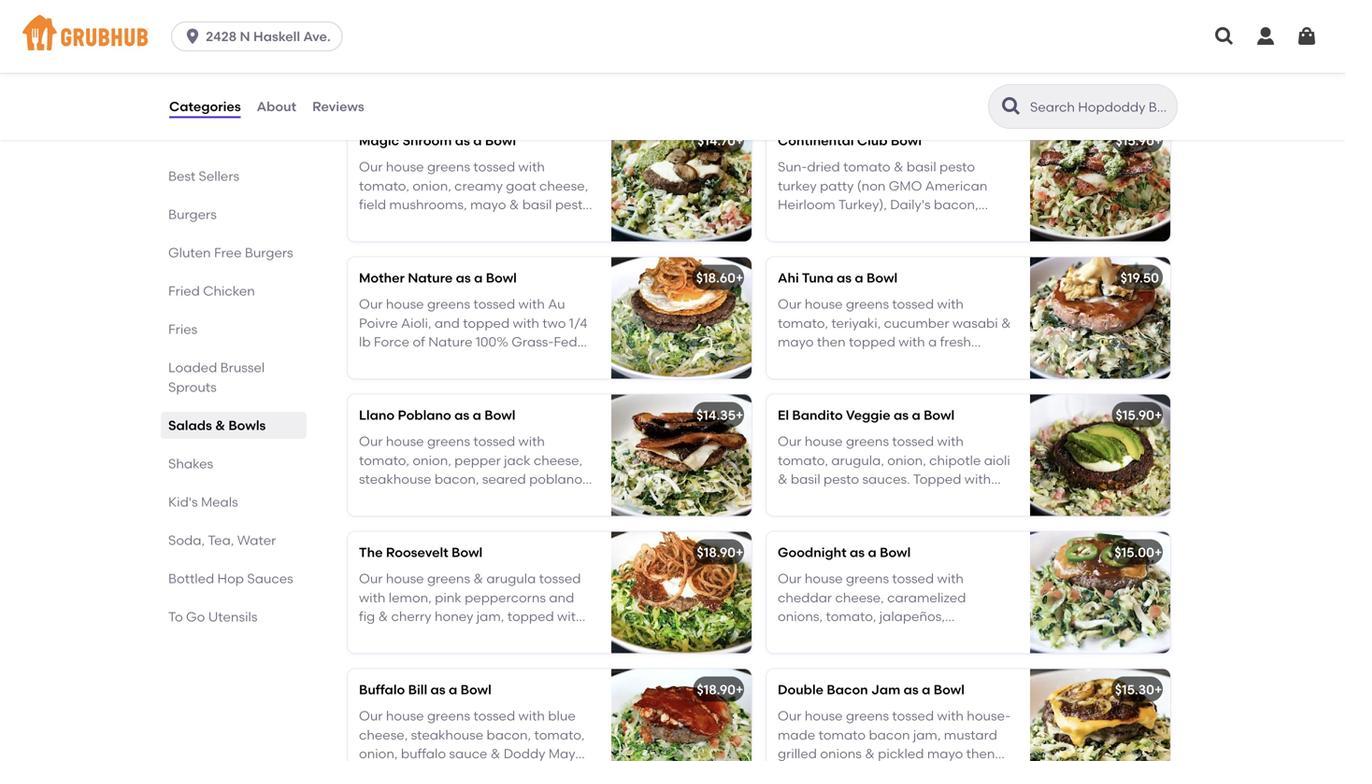 Task type: locate. For each thing, give the bounding box(es) containing it.
mayo
[[791, 605, 827, 621]]

kale caesar salad image
[[611, 215, 752, 337]]

on
[[830, 605, 846, 621]]

bacon,
[[934, 567, 979, 583]]

& up "if"
[[881, 292, 891, 308]]

reviews button
[[311, 73, 365, 140]]

& down 'dressing,'
[[427, 292, 437, 308]]

to
[[168, 610, 183, 625]]

svg image
[[1255, 25, 1277, 48], [1296, 25, 1318, 48]]

0 vertical spatial salads
[[344, 171, 411, 195]]

0 horizontal spatial svg image
[[183, 27, 202, 46]]

greens
[[396, 254, 439, 270], [815, 254, 858, 270]]

$15.55 +
[[697, 365, 744, 381]]

fresh inside fresh greens tossed in creamy caesar dressing, topped with shaved parmesan & magic crouton dust
[[359, 254, 393, 270]]

0 horizontal spatial salads
[[168, 418, 212, 434]]

a for magic shroom as a bowl
[[473, 503, 482, 519]]

a for el diablo as a bowl
[[856, 365, 865, 381]]

1 horizontal spatial fresh
[[778, 254, 812, 270]]

& left served
[[421, 92, 431, 108]]

0 vertical spatial burgers
[[168, 207, 217, 223]]

tossed up blue at left
[[456, 54, 498, 70]]

kale caesar salad
[[359, 228, 478, 244]]

n
[[240, 29, 250, 44]]

$18.60
[[696, 640, 736, 656]]

as for el diablo as a bowl
[[838, 365, 853, 381]]

magic shroom as a bowl
[[359, 503, 516, 519]]

bowl down whole
[[867, 640, 898, 656]]

soda, tea, water
[[168, 533, 276, 549]]

1 fresh from the left
[[359, 254, 393, 270]]

greens inside fresh greens tossed with balsamic oregano vinaigrette, topped with diced tomatoes & carrots      this item is gluten friendly.  if you have an allergy, please let the kitchen know.
[[815, 254, 858, 270]]

topped inside fresh greens tossed in creamy caesar dressing, topped with shaved parmesan & magic crouton dust
[[466, 273, 513, 289]]

1 vertical spatial bowls
[[228, 418, 266, 434]]

gmo
[[889, 548, 922, 564]]

crispy brussels tossed with buffalo sauce, topped with blue cheese crumbles & served with side of hd ranch
[[359, 54, 576, 127]]

bowl down let
[[868, 365, 899, 381]]

caesar
[[390, 228, 438, 244]]

a right shroom
[[473, 503, 482, 519]]

turkey
[[778, 548, 817, 564]]

crispy brussels tossed with buffalo sauce, topped with blue cheese crumbles & served with side of hd ranch button
[[348, 12, 752, 133]]

side right car
[[836, 228, 864, 244]]

topped up the this
[[915, 273, 961, 289]]

1 horizontal spatial bowls
[[436, 171, 495, 195]]

& inside crispy brussels tossed with buffalo sauce, topped with blue cheese crumbles & served with side of hd ranch
[[421, 92, 431, 108]]

turkey),
[[839, 567, 887, 583]]

1 horizontal spatial salads & bowls
[[344, 171, 495, 195]]

+ for $15.90
[[1155, 503, 1163, 519]]

gluten
[[168, 245, 211, 261]]

topped
[[404, 73, 451, 89], [466, 273, 513, 289], [915, 273, 961, 289]]

a right nature
[[474, 640, 483, 656]]

bowl up basil
[[891, 503, 922, 519]]

tossed up vinaigrette,
[[861, 254, 903, 270]]

a right on
[[849, 605, 858, 621]]

1 horizontal spatial topped
[[466, 273, 513, 289]]

salad right caesar
[[441, 228, 478, 244]]

fresh
[[359, 254, 393, 270], [778, 254, 812, 270]]

gluten free burgers
[[168, 245, 293, 261]]

with up 'item'
[[965, 273, 991, 289]]

+ for $14.70
[[736, 503, 744, 519]]

patty
[[820, 548, 854, 564]]

a
[[460, 365, 468, 381], [856, 365, 865, 381], [473, 503, 482, 519], [849, 605, 858, 621], [474, 640, 483, 656], [855, 640, 864, 656]]

whole
[[861, 605, 899, 621]]

with down the creamy
[[516, 273, 542, 289]]

1 side from the left
[[778, 228, 806, 244]]

bowls up kale caesar salad
[[436, 171, 495, 195]]

as for ahi tuna as a bowl
[[837, 640, 852, 656]]

& up gmo
[[894, 529, 904, 545]]

fresh inside fresh greens tossed with balsamic oregano vinaigrette, topped with diced tomatoes & carrots      this item is gluten friendly.  if you have an allergy, please let the kitchen know.
[[778, 254, 812, 270]]

2 fresh from the left
[[778, 254, 812, 270]]

with up blue at left
[[501, 54, 528, 70]]

fried chicken
[[168, 283, 255, 299]]

have
[[923, 311, 954, 327]]

a for ahi tuna as a bowl
[[855, 640, 864, 656]]

tossed inside fresh greens tossed in creamy caesar dressing, topped with shaved parmesan & magic crouton dust
[[442, 254, 484, 270]]

as right diablo
[[838, 365, 853, 381]]

crispy
[[359, 54, 399, 70]]

bottled
[[168, 571, 214, 587]]

2 horizontal spatial topped
[[915, 273, 961, 289]]

pesto
[[940, 529, 975, 545]]

& down sprouts
[[215, 418, 225, 434]]

as for magic shroom as a bowl
[[455, 503, 470, 519]]

with inside fresh greens tossed in creamy caesar dressing, topped with shaved parmesan & magic crouton dust
[[516, 273, 542, 289]]

burgers
[[168, 207, 217, 223], [245, 245, 293, 261]]

salads up shakes at the bottom of page
[[168, 418, 212, 434]]

thunderbird as a bowl image
[[611, 353, 752, 474]]

$18.60 +
[[696, 640, 744, 656]]

1 horizontal spatial svg image
[[1296, 25, 1318, 48]]

greens down side car side salad
[[815, 254, 858, 270]]

0 vertical spatial bowls
[[436, 171, 495, 195]]

0 horizontal spatial side
[[778, 228, 806, 244]]

bowl
[[471, 365, 502, 381], [868, 365, 899, 381], [485, 503, 516, 519], [891, 503, 922, 519], [486, 640, 517, 656], [867, 640, 898, 656]]

topped inside fresh greens tossed with balsamic oregano vinaigrette, topped with diced tomatoes & carrots      this item is gluten friendly.  if you have an allergy, please let the kitchen know.
[[915, 273, 961, 289]]

bowls down loaded brussel sprouts
[[228, 418, 266, 434]]

side
[[778, 228, 806, 244], [836, 228, 864, 244]]

burgers up the gluten
[[168, 207, 217, 223]]

fresh for fresh greens tossed in creamy caesar dressing, topped with shaved parmesan & magic crouton dust
[[359, 254, 393, 270]]

&
[[421, 92, 431, 108], [416, 171, 432, 195], [427, 292, 437, 308], [881, 292, 891, 308], [215, 418, 225, 434], [894, 529, 904, 545], [778, 605, 788, 621]]

kid's meals
[[168, 495, 238, 510]]

bowl right nature
[[486, 640, 517, 656]]

el diablo as a bowl
[[778, 365, 899, 381]]

as right nature
[[456, 640, 471, 656]]

an
[[957, 311, 974, 327]]

salads & bowls down sprouts
[[168, 418, 266, 434]]

carrots
[[894, 292, 940, 308]]

(non
[[857, 548, 886, 564]]

crouton
[[484, 292, 534, 308]]

+ for $14.10
[[1155, 365, 1163, 381]]

topped for kale
[[466, 273, 513, 289]]

el diablo as a bowl image
[[1030, 353, 1171, 474]]

greens up 'dressing,'
[[396, 254, 439, 270]]

as right tuna
[[837, 640, 852, 656]]

tossed left in in the top of the page
[[442, 254, 484, 270]]

1 horizontal spatial greens
[[815, 254, 858, 270]]

ahi tuna as a bowl image
[[1030, 628, 1171, 749]]

salad up vinaigrette,
[[868, 228, 905, 244]]

buffalo
[[531, 54, 576, 70]]

$15.90 +
[[1116, 503, 1163, 519]]

topped inside crispy brussels tossed with buffalo sauce, topped with blue cheese crumbles & served with side of hd ranch
[[404, 73, 451, 89]]

bottled hop sauces
[[168, 571, 293, 587]]

fresh greens tossed with balsamic oregano vinaigrette, topped with diced tomatoes & carrots      this item is gluten friendly.  if you have an allergy, please let the kitchen know.
[[778, 254, 1001, 346]]

magic shroom as a bowl image
[[611, 490, 752, 612]]

continental club bowl
[[778, 503, 922, 519]]

sellers
[[199, 168, 239, 184]]

0 horizontal spatial salads & bowls
[[168, 418, 266, 434]]

0 horizontal spatial greens
[[396, 254, 439, 270]]

bowl right shroom
[[485, 503, 516, 519]]

salads up the kale
[[344, 171, 411, 195]]

if
[[886, 311, 894, 327]]

side
[[509, 92, 535, 108]]

sprouts
[[168, 380, 217, 395]]

Search Hopdoddy Burger Bar search field
[[1028, 98, 1171, 116]]

fresh for fresh greens tossed with balsamic oregano vinaigrette, topped with diced tomatoes & carrots      this item is gluten friendly.  if you have an allergy, please let the kitchen know.
[[778, 254, 812, 270]]

a for mother nature as a bowl
[[474, 640, 483, 656]]

a right thunderbird on the left of the page
[[460, 365, 468, 381]]

0 horizontal spatial topped
[[404, 73, 451, 89]]

1 vertical spatial salads
[[168, 418, 212, 434]]

loaded brussel sprouts
[[168, 360, 265, 395]]

$9.30
[[707, 228, 740, 244]]

2 greens from the left
[[815, 254, 858, 270]]

topped down brussels
[[404, 73, 451, 89]]

with up carrots
[[906, 254, 933, 270]]

1 salad from the left
[[441, 228, 478, 244]]

salads & bowls
[[344, 171, 495, 195], [168, 418, 266, 434]]

arugula
[[961, 586, 1010, 602]]

greens inside fresh greens tossed in creamy caesar dressing, topped with shaved parmesan & magic crouton dust
[[396, 254, 439, 270]]

tossed inside fresh greens tossed with balsamic oregano vinaigrette, topped with diced tomatoes & carrots      this item is gluten friendly.  if you have an allergy, please let the kitchen know.
[[861, 254, 903, 270]]

+
[[736, 365, 744, 381], [1155, 365, 1163, 381], [736, 503, 744, 519], [1155, 503, 1163, 519], [736, 640, 744, 656]]

$14.70
[[697, 503, 736, 519]]

1 vertical spatial salads & bowls
[[168, 418, 266, 434]]

free
[[214, 245, 242, 261]]

side left car
[[778, 228, 806, 244]]

tomato,
[[865, 586, 916, 602]]

2428 n haskell ave.
[[206, 29, 331, 44]]

0 horizontal spatial salad
[[441, 228, 478, 244]]

1 horizontal spatial salad
[[868, 228, 905, 244]]

dressing,
[[406, 273, 463, 289]]

friendly.
[[834, 311, 883, 327]]

1 horizontal spatial burgers
[[245, 245, 293, 261]]

basil
[[907, 529, 937, 545]]

with down blue at left
[[479, 92, 506, 108]]

0 horizontal spatial fresh
[[359, 254, 393, 270]]

0 vertical spatial salads & bowls
[[344, 171, 495, 195]]

shakes
[[168, 456, 213, 472]]

tomato
[[843, 529, 891, 545]]

1 greens from the left
[[396, 254, 439, 270]]

topped for side
[[915, 273, 961, 289]]

el
[[778, 365, 789, 381]]

brussels
[[402, 54, 453, 70]]

fresh up 'caesar'
[[359, 254, 393, 270]]

as right shroom
[[455, 503, 470, 519]]

salad
[[441, 228, 478, 244], [868, 228, 905, 244]]

svg image
[[1214, 25, 1236, 48], [183, 27, 202, 46]]

1 horizontal spatial side
[[836, 228, 864, 244]]

a down whole
[[855, 640, 864, 656]]

fresh up oregano
[[778, 254, 812, 270]]

topped down in in the top of the page
[[466, 273, 513, 289]]

tossed inside crispy brussels tossed with buffalo sauce, topped with blue cheese crumbles & served with side of hd ranch
[[456, 54, 498, 70]]

0 horizontal spatial svg image
[[1255, 25, 1277, 48]]

salads & bowls up kale caesar salad
[[344, 171, 495, 195]]

a down please
[[856, 365, 865, 381]]

burgers right "free"
[[245, 245, 293, 261]]

buffalo brussels image
[[611, 12, 752, 133]]

bowl for el diablo as a bowl
[[868, 365, 899, 381]]

shaved
[[545, 273, 591, 289]]



Task type: vqa. For each thing, say whether or not it's contained in the screenshot.
middle vegetables
no



Task type: describe. For each thing, give the bounding box(es) containing it.
with up served
[[454, 73, 480, 89]]

in
[[487, 254, 498, 270]]

mother nature as a bowl
[[359, 640, 517, 656]]

cheese,
[[813, 586, 862, 602]]

please
[[827, 330, 869, 346]]

the
[[891, 330, 912, 346]]

hd
[[554, 92, 573, 108]]

$14.10
[[1118, 365, 1155, 381]]

greens for vinaigrette,
[[815, 254, 858, 270]]

fresh greens tossed in creamy caesar dressing, topped with shaved parmesan & magic crouton dust
[[359, 254, 591, 308]]

diablo
[[792, 365, 835, 381]]

+ for $15.55
[[736, 365, 744, 381]]

& inside fresh greens tossed in creamy caesar dressing, topped with shaved parmesan & magic crouton dust
[[427, 292, 437, 308]]

tossed for topped
[[456, 54, 498, 70]]

tossed for vinaigrette,
[[861, 254, 903, 270]]

know.
[[965, 330, 1001, 346]]

loaded
[[168, 360, 217, 376]]

swiss
[[778, 586, 810, 602]]

diced
[[778, 292, 814, 308]]

ave.
[[303, 29, 331, 44]]

svg image inside 2428 n haskell ave. button
[[183, 27, 202, 46]]

$15.90
[[1116, 503, 1155, 519]]

kid's
[[168, 495, 198, 510]]

$15.55
[[697, 365, 736, 381]]

haskell
[[253, 29, 300, 44]]

tea,
[[208, 533, 234, 549]]

tossed for dressing,
[[442, 254, 484, 270]]

bowl for mother nature as a bowl
[[486, 640, 517, 656]]

you
[[897, 311, 920, 327]]

bun.
[[945, 605, 972, 621]]

water
[[237, 533, 276, 549]]

categories button
[[168, 73, 242, 140]]

meals
[[201, 495, 238, 510]]

continental club bowl image
[[1030, 490, 1171, 612]]

creamy
[[502, 254, 550, 270]]

$19.50
[[1121, 640, 1159, 656]]

thunderbird
[[359, 365, 438, 381]]

0 horizontal spatial burgers
[[168, 207, 217, 223]]

$14.70 +
[[697, 503, 744, 519]]

& inside fresh greens tossed with balsamic oregano vinaigrette, topped with diced tomatoes & carrots      this item is gluten friendly.  if you have an allergy, please let the kitchen know.
[[881, 292, 891, 308]]

continental
[[778, 503, 854, 519]]

& up kale caesar salad
[[416, 171, 432, 195]]

$5.95
[[1126, 228, 1159, 244]]

search icon image
[[1000, 95, 1023, 118]]

caesar
[[359, 273, 403, 289]]

vinaigrette,
[[838, 273, 912, 289]]

as right thunderbird on the left of the page
[[441, 365, 456, 381]]

utensils
[[208, 610, 258, 625]]

onion,
[[919, 586, 958, 602]]

fried
[[168, 283, 200, 299]]

dust
[[537, 292, 565, 308]]

as for mother nature as a bowl
[[456, 640, 471, 656]]

bowl down crouton
[[471, 365, 502, 381]]

best sellers
[[168, 168, 239, 184]]

bowl for magic shroom as a bowl
[[485, 503, 516, 519]]

bowl for ahi tuna as a bowl
[[867, 640, 898, 656]]

side car side salad image
[[1030, 215, 1171, 337]]

of
[[538, 92, 551, 108]]

let
[[872, 330, 888, 346]]

a inside sun-dried tomato & basil pesto turkey patty (non gmo american heirloom turkey), daily's bacon, swiss cheese, tomato, onion, arugula & mayo on a whole wheat bun.
[[849, 605, 858, 621]]

shroom
[[402, 503, 452, 519]]

american
[[925, 548, 988, 564]]

1 horizontal spatial svg image
[[1214, 25, 1236, 48]]

+ for $18.60
[[736, 640, 744, 656]]

2 salad from the left
[[868, 228, 905, 244]]

item
[[971, 292, 1000, 308]]

parmesan
[[359, 292, 424, 308]]

best
[[168, 168, 196, 184]]

0 horizontal spatial bowls
[[228, 418, 266, 434]]

chicken
[[203, 283, 255, 299]]

mother nature as a bowl image
[[611, 628, 752, 749]]

& down the swiss
[[778, 605, 788, 621]]

fries
[[168, 322, 198, 338]]

main navigation navigation
[[0, 0, 1346, 73]]

reviews
[[312, 98, 364, 114]]

ahi
[[778, 640, 799, 656]]

soda,
[[168, 533, 205, 549]]

sun-
[[778, 529, 807, 545]]

magic
[[359, 503, 399, 519]]

categories
[[169, 98, 241, 114]]

2 side from the left
[[836, 228, 864, 244]]

1 horizontal spatial salads
[[344, 171, 411, 195]]

greens for dressing,
[[396, 254, 439, 270]]

balsamic
[[936, 254, 994, 270]]

tomatoes
[[817, 292, 878, 308]]

served
[[434, 92, 476, 108]]

2428
[[206, 29, 237, 44]]

sun-dried tomato & basil pesto turkey patty (non gmo american heirloom turkey), daily's bacon, swiss cheese, tomato, onion, arugula & mayo on a whole wheat bun.
[[778, 529, 1010, 621]]

2428 n haskell ave. button
[[171, 22, 350, 51]]

magic
[[440, 292, 481, 308]]

brussel
[[220, 360, 265, 376]]

is
[[778, 311, 787, 327]]

kale
[[359, 228, 387, 244]]

hop
[[217, 571, 244, 587]]

tuna
[[802, 640, 834, 656]]

side car side salad
[[778, 228, 905, 244]]

car
[[809, 228, 833, 244]]

1 vertical spatial burgers
[[245, 245, 293, 261]]

1 svg image from the left
[[1255, 25, 1277, 48]]

cheese
[[514, 73, 560, 89]]

this
[[943, 292, 968, 308]]

wheat
[[902, 605, 942, 621]]

2 svg image from the left
[[1296, 25, 1318, 48]]

allergy,
[[778, 330, 823, 346]]



